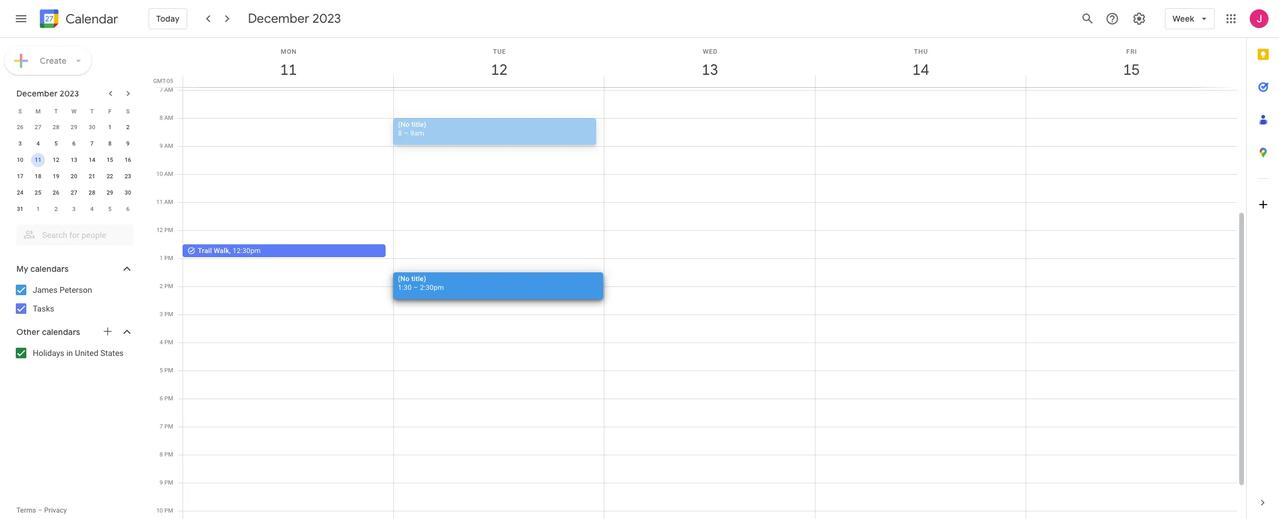 Task type: describe. For each thing, give the bounding box(es) containing it.
19
[[53, 173, 59, 180]]

1 t from the left
[[54, 108, 58, 114]]

pm for 8 pm
[[164, 452, 173, 458]]

3 for 3 pm
[[160, 311, 163, 318]]

am for 9 am
[[164, 143, 173, 149]]

wed 13
[[701, 48, 718, 80]]

0 vertical spatial 1
[[108, 124, 112, 131]]

pm for 1 pm
[[164, 255, 173, 262]]

row containing 31
[[11, 201, 137, 218]]

walk
[[214, 247, 229, 255]]

20
[[71, 173, 77, 180]]

21 element
[[85, 170, 99, 184]]

22 element
[[103, 170, 117, 184]]

20 element
[[67, 170, 81, 184]]

2 t from the left
[[90, 108, 94, 114]]

7 for 7
[[90, 140, 94, 147]]

12 for 12 element
[[53, 157, 59, 163]]

privacy link
[[44, 507, 67, 515]]

8 for 8 pm
[[160, 452, 163, 458]]

my
[[16, 264, 28, 275]]

pm for 12 pm
[[164, 227, 173, 234]]

05
[[167, 78, 173, 84]]

am for 8 am
[[164, 115, 173, 121]]

1 s from the left
[[18, 108, 22, 114]]

4 for january 4 element
[[90, 206, 94, 213]]

11 cell
[[29, 152, 47, 169]]

5 for 5 pm
[[160, 368, 163, 374]]

28 element
[[85, 186, 99, 200]]

mon
[[281, 48, 297, 56]]

1 vertical spatial 2023
[[60, 88, 79, 99]]

2 for january 2 element
[[54, 206, 58, 213]]

11 for 11 am
[[156, 199, 163, 205]]

calendar element
[[37, 7, 118, 33]]

0 horizontal spatial december 2023
[[16, 88, 79, 99]]

4 pm
[[160, 340, 173, 346]]

9 for 9 am
[[160, 143, 163, 149]]

29 for 29 element
[[107, 190, 113, 196]]

pm for 3 pm
[[164, 311, 173, 318]]

main drawer image
[[14, 12, 28, 26]]

other
[[16, 327, 40, 338]]

10 am
[[156, 171, 173, 177]]

15 element
[[103, 153, 117, 167]]

5 pm
[[160, 368, 173, 374]]

13 inside row
[[71, 157, 77, 163]]

states
[[100, 349, 124, 358]]

pm for 9 pm
[[164, 480, 173, 486]]

10 for 10 pm
[[156, 508, 163, 515]]

calendar
[[66, 11, 118, 27]]

12 inside "column header"
[[490, 60, 507, 80]]

6 for 6 pm
[[160, 396, 163, 402]]

m
[[36, 108, 41, 114]]

14 inside column header
[[912, 60, 929, 80]]

trail walk , 12:30pm
[[198, 247, 261, 255]]

7 pm
[[160, 424, 173, 430]]

fri 15
[[1123, 48, 1140, 80]]

january 6 element
[[121, 203, 135, 217]]

17
[[17, 173, 23, 180]]

pm for 6 pm
[[164, 396, 173, 402]]

0 vertical spatial december
[[248, 11, 310, 27]]

thu 14
[[912, 48, 929, 80]]

w
[[71, 108, 77, 114]]

9 am
[[160, 143, 173, 149]]

row containing 10
[[11, 152, 137, 169]]

0 horizontal spatial december
[[16, 88, 58, 99]]

11 element
[[31, 153, 45, 167]]

0 horizontal spatial 3
[[18, 140, 22, 147]]

25
[[35, 190, 41, 196]]

support image
[[1106, 12, 1120, 26]]

9 for 9
[[126, 140, 130, 147]]

add other calendars image
[[102, 326, 114, 338]]

2 for 2 pm
[[160, 283, 163, 290]]

thu
[[914, 48, 929, 56]]

pm for 10 pm
[[164, 508, 173, 515]]

5 for january 5 element
[[108, 206, 112, 213]]

8 for 8 am
[[160, 115, 163, 121]]

30 for 30 element at the top left of the page
[[125, 190, 131, 196]]

18
[[35, 173, 41, 180]]

27 for 27 element
[[71, 190, 77, 196]]

15 column header
[[1026, 38, 1238, 87]]

0 horizontal spatial 5
[[54, 140, 58, 147]]

1 horizontal spatial december 2023
[[248, 11, 341, 27]]

am for 10 am
[[164, 171, 173, 177]]

14 link
[[908, 57, 935, 84]]

13 link
[[697, 57, 724, 84]]

pm for 7 pm
[[164, 424, 173, 430]]

28 for november 28 element
[[53, 124, 59, 131]]

row group containing 26
[[11, 119, 137, 218]]

30 for november 30 element
[[89, 124, 95, 131]]

3 pm
[[160, 311, 173, 318]]

calendar heading
[[63, 11, 118, 27]]

3 for january 3 element
[[72, 206, 76, 213]]

–
[[38, 507, 42, 515]]

9 pm
[[160, 480, 173, 486]]

calendars for my calendars
[[30, 264, 69, 275]]

27 for "november 27" element
[[35, 124, 41, 131]]

0 vertical spatial 6
[[72, 140, 76, 147]]

24 element
[[13, 186, 27, 200]]

peterson
[[60, 286, 92, 295]]

holidays in united states
[[33, 349, 124, 358]]

13 column header
[[604, 38, 816, 87]]

am for 7 am
[[164, 87, 173, 93]]

21
[[89, 173, 95, 180]]

my calendars button
[[2, 260, 145, 279]]

my calendars list
[[2, 281, 145, 318]]

19 element
[[49, 170, 63, 184]]

10 element
[[13, 153, 27, 167]]

9 for 9 pm
[[160, 480, 163, 486]]

11 column header
[[183, 38, 394, 87]]

31
[[17, 206, 23, 213]]

fri
[[1127, 48, 1138, 56]]



Task type: vqa. For each thing, say whether or not it's contained in the screenshot.
the Wed 25 at top
no



Task type: locate. For each thing, give the bounding box(es) containing it.
gmt-
[[153, 78, 167, 84]]

2 horizontal spatial 2
[[160, 283, 163, 290]]

1 inside january 1 element
[[36, 206, 40, 213]]

today
[[156, 13, 180, 24]]

11 am
[[156, 199, 173, 205]]

0 vertical spatial 28
[[53, 124, 59, 131]]

1 horizontal spatial 13
[[701, 60, 718, 80]]

7 for 7 am
[[160, 87, 163, 93]]

am down '9 am' at the top
[[164, 171, 173, 177]]

december up the m
[[16, 88, 58, 99]]

9
[[126, 140, 130, 147], [160, 143, 163, 149], [160, 480, 163, 486]]

pm up 1 pm
[[164, 227, 173, 234]]

row containing 17
[[11, 169, 137, 185]]

4 for 4 pm
[[160, 340, 163, 346]]

1 horizontal spatial 11
[[156, 199, 163, 205]]

1 down f
[[108, 124, 112, 131]]

november 27 element
[[31, 121, 45, 135]]

december 2023
[[248, 11, 341, 27], [16, 88, 79, 99]]

28 inside the 28 "element"
[[89, 190, 95, 196]]

11 down the 10 am
[[156, 199, 163, 205]]

tue 12
[[490, 48, 507, 80]]

december
[[248, 11, 310, 27], [16, 88, 58, 99]]

8 inside december 2023 grid
[[108, 140, 112, 147]]

1 vertical spatial december
[[16, 88, 58, 99]]

3
[[18, 140, 22, 147], [72, 206, 76, 213], [160, 311, 163, 318]]

am down "8 am"
[[164, 143, 173, 149]]

5 row from the top
[[11, 169, 137, 185]]

1 horizontal spatial december
[[248, 11, 310, 27]]

10 for 10
[[17, 157, 23, 163]]

0 vertical spatial calendars
[[30, 264, 69, 275]]

9 up 16
[[126, 140, 130, 147]]

1 horizontal spatial 12
[[156, 227, 163, 234]]

am for 11 am
[[164, 199, 173, 205]]

8 am
[[160, 115, 173, 121]]

0 vertical spatial 8
[[160, 115, 163, 121]]

0 horizontal spatial 27
[[35, 124, 41, 131]]

3 am from the top
[[164, 143, 173, 149]]

7 down gmt-
[[160, 87, 163, 93]]

calendars
[[30, 264, 69, 275], [42, 327, 80, 338]]

10 pm
[[156, 508, 173, 515]]

december 2023 up the m
[[16, 88, 79, 99]]

0 vertical spatial 11
[[280, 60, 296, 80]]

8 pm
[[160, 452, 173, 458]]

2 vertical spatial 4
[[160, 340, 163, 346]]

1 horizontal spatial 5
[[108, 206, 112, 213]]

1 horizontal spatial 29
[[107, 190, 113, 196]]

25 element
[[31, 186, 45, 200]]

wed
[[703, 48, 718, 56]]

1 horizontal spatial 2
[[126, 124, 130, 131]]

am
[[164, 87, 173, 93], [164, 115, 173, 121], [164, 143, 173, 149], [164, 171, 173, 177], [164, 199, 173, 205]]

15 down "fri"
[[1123, 60, 1140, 80]]

0 vertical spatial 3
[[18, 140, 22, 147]]

3 row from the top
[[11, 136, 137, 152]]

row
[[11, 103, 137, 119], [11, 119, 137, 136], [11, 136, 137, 152], [11, 152, 137, 169], [11, 169, 137, 185], [11, 185, 137, 201], [11, 201, 137, 218]]

am up 12 pm
[[164, 199, 173, 205]]

2 vertical spatial 1
[[160, 255, 163, 262]]

24
[[17, 190, 23, 196]]

create button
[[5, 47, 91, 75]]

13
[[701, 60, 718, 80], [71, 157, 77, 163]]

5 inside grid
[[160, 368, 163, 374]]

28 inside november 28 element
[[53, 124, 59, 131]]

15 inside column header
[[1123, 60, 1140, 80]]

26 element
[[49, 186, 63, 200]]

29 down "w"
[[71, 124, 77, 131]]

2 horizontal spatial 6
[[160, 396, 163, 402]]

12 up 19
[[53, 157, 59, 163]]

1 pm from the top
[[164, 227, 173, 234]]

28 left november 29 element
[[53, 124, 59, 131]]

row containing 26
[[11, 119, 137, 136]]

1 vertical spatial 6
[[126, 206, 130, 213]]

0 vertical spatial 2023
[[313, 11, 341, 27]]

1 horizontal spatial 30
[[125, 190, 131, 196]]

2 vertical spatial 3
[[160, 311, 163, 318]]

in
[[66, 349, 73, 358]]

29 element
[[103, 186, 117, 200]]

2 vertical spatial 10
[[156, 508, 163, 515]]

12 down tue
[[490, 60, 507, 80]]

row down november 29 element
[[11, 136, 137, 152]]

privacy
[[44, 507, 67, 515]]

11
[[280, 60, 296, 80], [35, 157, 41, 163], [156, 199, 163, 205]]

28
[[53, 124, 59, 131], [89, 190, 95, 196]]

11 pm from the top
[[164, 508, 173, 515]]

31 element
[[13, 203, 27, 217]]

1 down the 25 "element"
[[36, 206, 40, 213]]

1
[[108, 124, 112, 131], [36, 206, 40, 213], [160, 255, 163, 262]]

calendars up james
[[30, 264, 69, 275]]

4 down "november 27" element
[[36, 140, 40, 147]]

1 am from the top
[[164, 87, 173, 93]]

0 horizontal spatial 29
[[71, 124, 77, 131]]

pm for 4 pm
[[164, 340, 173, 346]]

1 horizontal spatial 4
[[90, 206, 94, 213]]

1 vertical spatial 26
[[53, 190, 59, 196]]

am down '7 am'
[[164, 115, 173, 121]]

1 for january 1 element
[[36, 206, 40, 213]]

11 up 18
[[35, 157, 41, 163]]

am down 05
[[164, 87, 173, 93]]

26 for november 26 element
[[17, 124, 23, 131]]

pm down "8 pm"
[[164, 480, 173, 486]]

3 up the 4 pm
[[160, 311, 163, 318]]

1 for 1 pm
[[160, 255, 163, 262]]

row down 27 element
[[11, 201, 137, 218]]

1 vertical spatial 15
[[107, 157, 113, 163]]

6 inside grid
[[160, 396, 163, 402]]

1 vertical spatial 30
[[125, 190, 131, 196]]

3 pm from the top
[[164, 283, 173, 290]]

12
[[490, 60, 507, 80], [53, 157, 59, 163], [156, 227, 163, 234]]

0 vertical spatial 2
[[126, 124, 130, 131]]

27 down the m
[[35, 124, 41, 131]]

2 vertical spatial 5
[[160, 368, 163, 374]]

7 inside december 2023 grid
[[90, 140, 94, 147]]

pm down 1 pm
[[164, 283, 173, 290]]

16 element
[[121, 153, 135, 167]]

0 horizontal spatial 6
[[72, 140, 76, 147]]

2
[[126, 124, 130, 131], [54, 206, 58, 213], [160, 283, 163, 290]]

7 am
[[160, 87, 173, 93]]

pm down 9 pm
[[164, 508, 173, 515]]

8 pm from the top
[[164, 424, 173, 430]]

1 vertical spatial 14
[[89, 157, 95, 163]]

4 row from the top
[[11, 152, 137, 169]]

1 vertical spatial 4
[[90, 206, 94, 213]]

1 horizontal spatial 26
[[53, 190, 59, 196]]

8 up '9 am' at the top
[[160, 115, 163, 121]]

10 up 17
[[17, 157, 23, 163]]

0 horizontal spatial 30
[[89, 124, 95, 131]]

trail
[[198, 247, 212, 255]]

0 vertical spatial 29
[[71, 124, 77, 131]]

january 5 element
[[103, 203, 117, 217]]

mon 11
[[280, 48, 297, 80]]

pm
[[164, 227, 173, 234], [164, 255, 173, 262], [164, 283, 173, 290], [164, 311, 173, 318], [164, 340, 173, 346], [164, 368, 173, 374], [164, 396, 173, 402], [164, 424, 173, 430], [164, 452, 173, 458], [164, 480, 173, 486], [164, 508, 173, 515]]

calendars for other calendars
[[42, 327, 80, 338]]

2023 up "w"
[[60, 88, 79, 99]]

holidays
[[33, 349, 64, 358]]

4
[[36, 140, 40, 147], [90, 206, 94, 213], [160, 340, 163, 346]]

12 element
[[49, 153, 63, 167]]

14 element
[[85, 153, 99, 167]]

13 down wed
[[701, 60, 718, 80]]

12 link
[[486, 57, 513, 84]]

grid containing 11
[[150, 38, 1247, 520]]

tasks
[[33, 304, 54, 314]]

pm for 5 pm
[[164, 368, 173, 374]]

15
[[1123, 60, 1140, 80], [107, 157, 113, 163]]

7 down 6 pm
[[160, 424, 163, 430]]

s
[[18, 108, 22, 114], [126, 108, 130, 114]]

6 pm from the top
[[164, 368, 173, 374]]

january 2 element
[[49, 203, 63, 217]]

6 down november 29 element
[[72, 140, 76, 147]]

12:30pm
[[233, 247, 261, 255]]

4 down "3 pm"
[[160, 340, 163, 346]]

30 down 23 element
[[125, 190, 131, 196]]

6 pm
[[160, 396, 173, 402]]

james
[[33, 286, 58, 295]]

1 vertical spatial 29
[[107, 190, 113, 196]]

1 vertical spatial 13
[[71, 157, 77, 163]]

11 inside 11 cell
[[35, 157, 41, 163]]

1 horizontal spatial 6
[[126, 206, 130, 213]]

pm down 5 pm at the bottom left
[[164, 396, 173, 402]]

1 pm
[[160, 255, 173, 262]]

7
[[160, 87, 163, 93], [90, 140, 94, 147], [160, 424, 163, 430]]

1 vertical spatial 12
[[53, 157, 59, 163]]

december 2023 grid
[[11, 103, 137, 218]]

row up 27 element
[[11, 169, 137, 185]]

grid
[[150, 38, 1247, 520]]

november 30 element
[[85, 121, 99, 135]]

26 for 26 element
[[53, 190, 59, 196]]

2 horizontal spatial 3
[[160, 311, 163, 318]]

12 column header
[[394, 38, 605, 87]]

6 down 5 pm at the bottom left
[[160, 396, 163, 402]]

12 pm
[[156, 227, 173, 234]]

pm down the 4 pm
[[164, 368, 173, 374]]

6
[[72, 140, 76, 147], [126, 206, 130, 213], [160, 396, 163, 402]]

1 vertical spatial 11
[[35, 157, 41, 163]]

2 pm
[[160, 283, 173, 290]]

15 inside row
[[107, 157, 113, 163]]

january 4 element
[[85, 203, 99, 217]]

27 down 20 element
[[71, 190, 77, 196]]

11 link
[[275, 57, 302, 84]]

1 inside grid
[[160, 255, 163, 262]]

january 1 element
[[31, 203, 45, 217]]

10 down 9 pm
[[156, 508, 163, 515]]

0 horizontal spatial 26
[[17, 124, 23, 131]]

4 pm from the top
[[164, 311, 173, 318]]

9 up the 10 am
[[160, 143, 163, 149]]

1 vertical spatial 27
[[71, 190, 77, 196]]

8 for 8
[[108, 140, 112, 147]]

16
[[125, 157, 131, 163]]

18 element
[[31, 170, 45, 184]]

22
[[107, 173, 113, 180]]

calendars up in
[[42, 327, 80, 338]]

today button
[[149, 5, 187, 33]]

11 down mon
[[280, 60, 296, 80]]

None search field
[[0, 220, 145, 246]]

tab list
[[1247, 38, 1280, 487]]

8 up '15' element
[[108, 140, 112, 147]]

0 horizontal spatial 4
[[36, 140, 40, 147]]

23 element
[[121, 170, 135, 184]]

1 vertical spatial 10
[[156, 171, 163, 177]]

row up january 3 element
[[11, 185, 137, 201]]

2 vertical spatial 8
[[160, 452, 163, 458]]

2 pm from the top
[[164, 255, 173, 262]]

row group
[[11, 119, 137, 218]]

23
[[125, 173, 131, 180]]

2 vertical spatial 7
[[160, 424, 163, 430]]

0 horizontal spatial 11
[[35, 157, 41, 163]]

tue
[[493, 48, 506, 56]]

14 up 21
[[89, 157, 95, 163]]

5 pm from the top
[[164, 340, 173, 346]]

5 down 29 element
[[108, 206, 112, 213]]

0 vertical spatial 26
[[17, 124, 23, 131]]

12 for 12 pm
[[156, 227, 163, 234]]

1 vertical spatial 28
[[89, 190, 95, 196]]

pm up 2 pm
[[164, 255, 173, 262]]

week button
[[1166, 5, 1215, 33]]

f
[[108, 108, 112, 114]]

10 inside december 2023 grid
[[17, 157, 23, 163]]

0 vertical spatial 14
[[912, 60, 929, 80]]

0 horizontal spatial t
[[54, 108, 58, 114]]

2 vertical spatial 12
[[156, 227, 163, 234]]

0 vertical spatial 12
[[490, 60, 507, 80]]

2 horizontal spatial 11
[[280, 60, 296, 80]]

5 down november 28 element
[[54, 140, 58, 147]]

9 pm from the top
[[164, 452, 173, 458]]

10 up 11 am
[[156, 171, 163, 177]]

14 down thu
[[912, 60, 929, 80]]

0 horizontal spatial 2023
[[60, 88, 79, 99]]

1 row from the top
[[11, 103, 137, 119]]

2 horizontal spatial 5
[[160, 368, 163, 374]]

14
[[912, 60, 929, 80], [89, 157, 95, 163]]

s right f
[[126, 108, 130, 114]]

james peterson
[[33, 286, 92, 295]]

1 horizontal spatial s
[[126, 108, 130, 114]]

7 pm from the top
[[164, 396, 173, 402]]

3 down november 26 element
[[18, 140, 22, 147]]

26
[[17, 124, 23, 131], [53, 190, 59, 196]]

6 for january 6 element
[[126, 206, 130, 213]]

november 26 element
[[13, 121, 27, 135]]

2023
[[313, 11, 341, 27], [60, 88, 79, 99]]

14 column header
[[815, 38, 1027, 87]]

pm up 5 pm at the bottom left
[[164, 340, 173, 346]]

1 horizontal spatial 2023
[[313, 11, 341, 27]]

my calendars
[[16, 264, 69, 275]]

Search for people text field
[[23, 225, 126, 246]]

united
[[75, 349, 98, 358]]

6 row from the top
[[11, 185, 137, 201]]

0 horizontal spatial s
[[18, 108, 22, 114]]

5 up 6 pm
[[160, 368, 163, 374]]

10 pm from the top
[[164, 480, 173, 486]]

gmt-05
[[153, 78, 173, 84]]

10 for 10 am
[[156, 171, 163, 177]]

0 vertical spatial 30
[[89, 124, 95, 131]]

row up 20
[[11, 152, 137, 169]]

calendars inside dropdown button
[[42, 327, 80, 338]]

terms link
[[16, 507, 36, 515]]

30 element
[[121, 186, 135, 200]]

12 inside row
[[53, 157, 59, 163]]

2 vertical spatial 11
[[156, 199, 163, 205]]

1 vertical spatial 3
[[72, 206, 76, 213]]

12 down 11 am
[[156, 227, 163, 234]]

30
[[89, 124, 95, 131], [125, 190, 131, 196]]

2 up 16
[[126, 124, 130, 131]]

0 vertical spatial 27
[[35, 124, 41, 131]]

s up november 26 element
[[18, 108, 22, 114]]

1 vertical spatial calendars
[[42, 327, 80, 338]]

0 vertical spatial december 2023
[[248, 11, 341, 27]]

29 down 22 element at top left
[[107, 190, 113, 196]]

2 s from the left
[[126, 108, 130, 114]]

january 3 element
[[67, 203, 81, 217]]

terms – privacy
[[16, 507, 67, 515]]

1 vertical spatial december 2023
[[16, 88, 79, 99]]

pm for 2 pm
[[164, 283, 173, 290]]

2 row from the top
[[11, 119, 137, 136]]

0 vertical spatial 10
[[17, 157, 23, 163]]

1 vertical spatial 1
[[36, 206, 40, 213]]

30 right november 29 element
[[89, 124, 95, 131]]

7 down november 30 element
[[90, 140, 94, 147]]

26 down 19 element
[[53, 190, 59, 196]]

1 vertical spatial 7
[[90, 140, 94, 147]]

1 horizontal spatial 1
[[108, 124, 112, 131]]

pm up 9 pm
[[164, 452, 173, 458]]

1 horizontal spatial 28
[[89, 190, 95, 196]]

4 am from the top
[[164, 171, 173, 177]]

0 vertical spatial 4
[[36, 140, 40, 147]]

28 down 21 element
[[89, 190, 95, 196]]

27 element
[[67, 186, 81, 200]]

6 down 30 element at the top left of the page
[[126, 206, 130, 213]]

1 vertical spatial 2
[[54, 206, 58, 213]]

11 for '11' element
[[35, 157, 41, 163]]

1 horizontal spatial 27
[[71, 190, 77, 196]]

2 down 1 pm
[[160, 283, 163, 290]]

2 horizontal spatial 1
[[160, 255, 163, 262]]

1 horizontal spatial 3
[[72, 206, 76, 213]]

pm down 2 pm
[[164, 311, 173, 318]]

29 for november 29 element
[[71, 124, 77, 131]]

other calendars button
[[2, 323, 145, 342]]

15 link
[[1119, 57, 1146, 84]]

11 inside mon 11
[[280, 60, 296, 80]]

8
[[160, 115, 163, 121], [108, 140, 112, 147], [160, 452, 163, 458]]

13 up 20
[[71, 157, 77, 163]]

2 am from the top
[[164, 115, 173, 121]]

1 horizontal spatial 14
[[912, 60, 929, 80]]

2 down 26 element
[[54, 206, 58, 213]]

december 2023 up mon
[[248, 11, 341, 27]]

0 horizontal spatial 1
[[36, 206, 40, 213]]

28 for the 28 "element"
[[89, 190, 95, 196]]

5
[[54, 140, 58, 147], [108, 206, 112, 213], [160, 368, 163, 374]]

1 vertical spatial 5
[[108, 206, 112, 213]]

29
[[71, 124, 77, 131], [107, 190, 113, 196]]

1 horizontal spatial 15
[[1123, 60, 1140, 80]]

2 vertical spatial 6
[[160, 396, 163, 402]]

17 element
[[13, 170, 27, 184]]

7 for 7 pm
[[160, 424, 163, 430]]

pm down 6 pm
[[164, 424, 173, 430]]

december up mon
[[248, 11, 310, 27]]

row containing s
[[11, 103, 137, 119]]

0 vertical spatial 13
[[701, 60, 718, 80]]

november 28 element
[[49, 121, 63, 135]]

27
[[35, 124, 41, 131], [71, 190, 77, 196]]

13 inside wed 13
[[701, 60, 718, 80]]

create
[[40, 56, 67, 66]]

row up november 29 element
[[11, 103, 137, 119]]

november 29 element
[[67, 121, 81, 135]]

1 down 12 pm
[[160, 255, 163, 262]]

9 up the 10 pm
[[160, 480, 163, 486]]

26 left "november 27" element
[[17, 124, 23, 131]]

row down "w"
[[11, 119, 137, 136]]

0 horizontal spatial 12
[[53, 157, 59, 163]]

0 horizontal spatial 14
[[89, 157, 95, 163]]

0 horizontal spatial 28
[[53, 124, 59, 131]]

7 row from the top
[[11, 201, 137, 218]]

4 down the 28 "element"
[[90, 206, 94, 213]]

terms
[[16, 507, 36, 515]]

row containing 3
[[11, 136, 137, 152]]

5 am from the top
[[164, 199, 173, 205]]

calendars inside "dropdown button"
[[30, 264, 69, 275]]

9 inside december 2023 grid
[[126, 140, 130, 147]]

1 vertical spatial 8
[[108, 140, 112, 147]]

t up november 28 element
[[54, 108, 58, 114]]

2 vertical spatial 2
[[160, 283, 163, 290]]

2 horizontal spatial 12
[[490, 60, 507, 80]]

week
[[1173, 13, 1195, 24]]

0 vertical spatial 15
[[1123, 60, 1140, 80]]

other calendars
[[16, 327, 80, 338]]

,
[[229, 247, 231, 255]]

row containing 24
[[11, 185, 137, 201]]

0 vertical spatial 5
[[54, 140, 58, 147]]

t up november 30 element
[[90, 108, 94, 114]]

14 inside the 14 element
[[89, 157, 95, 163]]

8 up 9 pm
[[160, 452, 163, 458]]

0 horizontal spatial 13
[[71, 157, 77, 163]]

2023 up 11 column header
[[313, 11, 341, 27]]

settings menu image
[[1133, 12, 1147, 26]]

13 element
[[67, 153, 81, 167]]

15 up 22
[[107, 157, 113, 163]]

3 down 27 element
[[72, 206, 76, 213]]



